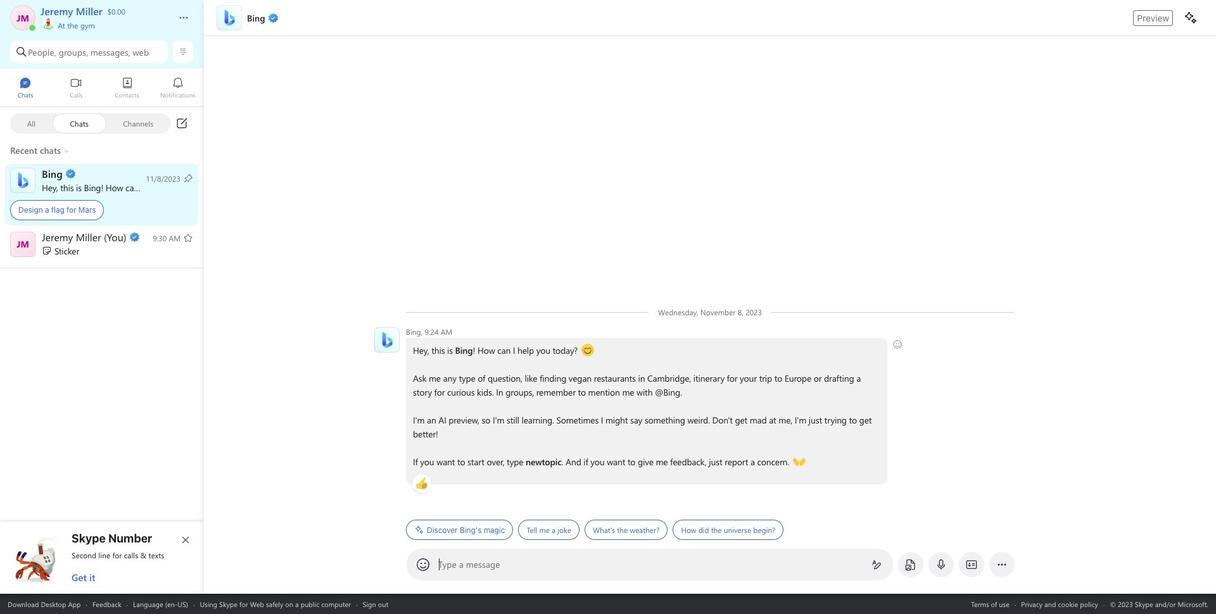 Task type: describe. For each thing, give the bounding box(es) containing it.
message
[[466, 559, 500, 571]]

me left with at the bottom
[[623, 387, 635, 399]]

safely
[[266, 600, 283, 609]]

get
[[72, 572, 87, 584]]

if
[[584, 456, 588, 468]]

tell me a joke
[[527, 525, 572, 535]]

.
[[562, 456, 564, 468]]

weird.
[[688, 414, 710, 426]]

i inside ask me any type of question, like finding vegan restaurants in cambridge, itinerary for your trip to europe or drafting a story for curious kids. in groups, remember to mention me with @bing. i'm an ai preview, so i'm still learning. sometimes i might say something weird. don't get mad at me, i'm just trying to get better! if you want to start over, type
[[601, 414, 603, 426]]

1 get from the left
[[735, 414, 748, 426]]

me inside tell me a joke button
[[540, 525, 550, 535]]

groups, inside ask me any type of question, like finding vegan restaurants in cambridge, itinerary for your trip to europe or drafting a story for curious kids. in groups, remember to mention me with @bing. i'm an ai preview, so i'm still learning. sometimes i might say something weird. don't get mad at me, i'm just trying to get better! if you want to start over, type
[[506, 387, 534, 399]]

and
[[1045, 600, 1057, 609]]

0 vertical spatial skype
[[72, 532, 106, 546]]

(en-
[[165, 600, 178, 609]]

1 vertical spatial of
[[991, 600, 998, 609]]

download desktop app link
[[8, 600, 81, 609]]

terms of use
[[972, 600, 1010, 609]]

use
[[999, 600, 1010, 609]]

a right type
[[459, 559, 464, 571]]

app
[[68, 600, 81, 609]]

an
[[427, 414, 436, 426]]

ask me any type of question, like finding vegan restaurants in cambridge, itinerary for your trip to europe or drafting a story for curious kids. in groups, remember to mention me with @bing. i'm an ai preview, so i'm still learning. sometimes i might say something weird. don't get mad at me, i'm just trying to get better! if you want to start over, type
[[413, 373, 874, 468]]

1 vertical spatial hey, this is bing ! how can i help you today?
[[413, 345, 580, 357]]

itinerary
[[694, 373, 725, 385]]

sometimes
[[557, 414, 599, 426]]

vegan
[[569, 373, 592, 385]]

chats
[[70, 118, 89, 128]]

terms
[[972, 600, 990, 609]]

mars
[[78, 205, 96, 215]]

how did the universe begin?
[[681, 525, 776, 535]]

a right the report
[[751, 456, 755, 468]]

flag
[[51, 205, 64, 215]]

bing,
[[406, 327, 423, 337]]

1 horizontal spatial this
[[432, 345, 445, 357]]

desktop
[[41, 600, 66, 609]]

feedback,
[[670, 456, 707, 468]]

remember
[[536, 387, 576, 399]]

computer
[[321, 600, 351, 609]]

policy
[[1081, 600, 1099, 609]]

start
[[468, 456, 485, 468]]

trip
[[760, 373, 772, 385]]

using
[[200, 600, 217, 609]]

sign out link
[[363, 600, 389, 609]]

at the gym
[[56, 20, 95, 30]]

0 horizontal spatial is
[[76, 182, 82, 194]]

the for what's
[[617, 525, 628, 535]]

using skype for web safely on a public computer
[[200, 600, 351, 609]]

a left flag
[[45, 205, 49, 215]]

1 vertical spatial is
[[447, 345, 453, 357]]

don't
[[713, 414, 733, 426]]

people,
[[28, 46, 56, 58]]

web
[[133, 46, 149, 58]]

web
[[250, 600, 264, 609]]

discover bing's magic
[[427, 526, 505, 535]]

type a message
[[439, 559, 500, 571]]

me right the give on the right of the page
[[656, 456, 668, 468]]

2 i'm from the left
[[493, 414, 505, 426]]

1 vertical spatial !
[[473, 345, 475, 357]]

in
[[638, 373, 645, 385]]

0 horizontal spatial this
[[60, 182, 74, 194]]

1 i'm from the left
[[413, 414, 425, 426]]

&
[[140, 551, 147, 561]]

weather?
[[630, 525, 660, 535]]

line
[[98, 551, 110, 561]]

people, groups, messages, web
[[28, 46, 149, 58]]

texts
[[149, 551, 164, 561]]

(smileeyes)
[[582, 344, 623, 356]]

0 vertical spatial type
[[459, 373, 476, 385]]

and
[[566, 456, 582, 468]]

second line for calls & texts
[[72, 551, 164, 561]]

2 get from the left
[[860, 414, 872, 426]]

9:24
[[425, 327, 439, 337]]

at
[[769, 414, 777, 426]]

0 horizontal spatial bing
[[84, 182, 101, 194]]

how did the universe begin? button
[[673, 520, 784, 541]]

sticker
[[54, 245, 79, 257]]

0 vertical spatial can
[[126, 182, 139, 194]]

so
[[482, 414, 491, 426]]

me left any
[[429, 373, 441, 385]]

0 horizontal spatial hey,
[[42, 182, 58, 194]]

something
[[645, 414, 685, 426]]

give
[[638, 456, 654, 468]]

at the gym button
[[41, 18, 166, 30]]

Type a message text field
[[439, 559, 862, 572]]

sign out
[[363, 600, 389, 609]]

of inside ask me any type of question, like finding vegan restaurants in cambridge, itinerary for your trip to europe or drafting a story for curious kids. in groups, remember to mention me with @bing. i'm an ai preview, so i'm still learning. sometimes i might say something weird. don't get mad at me, i'm just trying to get better! if you want to start over, type
[[478, 373, 486, 385]]

me,
[[779, 414, 793, 426]]

skype number element
[[11, 532, 193, 584]]

to left start
[[457, 456, 465, 468]]

ask
[[413, 373, 427, 385]]

1 horizontal spatial type
[[507, 456, 524, 468]]

the for at
[[67, 20, 78, 30]]

what's the weather? button
[[585, 520, 668, 541]]

download
[[8, 600, 39, 609]]

to left the give on the right of the page
[[628, 456, 636, 468]]

1 vertical spatial how
[[478, 345, 495, 357]]

learning.
[[522, 414, 554, 426]]

language (en-us) link
[[133, 600, 188, 609]]

restaurants
[[594, 373, 636, 385]]

want inside ask me any type of question, like finding vegan restaurants in cambridge, itinerary for your trip to europe or drafting a story for curious kids. in groups, remember to mention me with @bing. i'm an ai preview, so i'm still learning. sometimes i might say something weird. don't get mad at me, i'm just trying to get better! if you want to start over, type
[[437, 456, 455, 468]]

am
[[441, 327, 453, 337]]

ai
[[439, 414, 447, 426]]

a inside button
[[552, 525, 556, 535]]

for left 'web'
[[239, 600, 248, 609]]

finding
[[540, 373, 567, 385]]

the inside button
[[711, 525, 722, 535]]



Task type: locate. For each thing, give the bounding box(es) containing it.
groups, down like
[[506, 387, 534, 399]]

help
[[146, 182, 162, 194], [518, 345, 534, 357]]

privacy and cookie policy
[[1022, 600, 1099, 609]]

just left the trying
[[809, 414, 822, 426]]

get right the trying
[[860, 414, 872, 426]]

better!
[[413, 428, 438, 440]]

bing's
[[460, 526, 482, 535]]

! up 'sticker' button at top left
[[101, 182, 103, 194]]

the right what's
[[617, 525, 628, 535]]

terms of use link
[[972, 600, 1010, 609]]

joke
[[558, 525, 572, 535]]

2 vertical spatial how
[[681, 525, 697, 535]]

2 horizontal spatial i
[[601, 414, 603, 426]]

hey, down bing, on the left
[[413, 345, 429, 357]]

for right line
[[112, 551, 122, 561]]

1 horizontal spatial just
[[809, 414, 822, 426]]

this up flag
[[60, 182, 74, 194]]

0 vertical spatial hey,
[[42, 182, 58, 194]]

1 horizontal spatial how
[[478, 345, 495, 357]]

me
[[429, 373, 441, 385], [623, 387, 635, 399], [656, 456, 668, 468], [540, 525, 550, 535]]

drafting
[[824, 373, 855, 385]]

of left use
[[991, 600, 998, 609]]

tell
[[527, 525, 537, 535]]

this
[[60, 182, 74, 194], [432, 345, 445, 357]]

i'm left an
[[413, 414, 425, 426]]

sticker button
[[0, 227, 203, 264]]

skype right the "using"
[[219, 600, 238, 609]]

0 vertical spatial hey, this is bing ! how can i help you today?
[[42, 182, 208, 194]]

still
[[507, 414, 519, 426]]

@bing.
[[655, 387, 682, 399]]

to right the trying
[[849, 414, 857, 426]]

1 horizontal spatial i
[[513, 345, 515, 357]]

want left the give on the right of the page
[[607, 456, 626, 468]]

groups, down at the gym
[[59, 46, 88, 58]]

0 vertical spatial is
[[76, 182, 82, 194]]

a right drafting
[[857, 373, 861, 385]]

0 horizontal spatial i'm
[[413, 414, 425, 426]]

0 vertical spatial of
[[478, 373, 486, 385]]

1 horizontal spatial of
[[991, 600, 998, 609]]

1 vertical spatial skype
[[219, 600, 238, 609]]

1 vertical spatial type
[[507, 456, 524, 468]]

gym
[[80, 20, 95, 30]]

0 horizontal spatial the
[[67, 20, 78, 30]]

language (en-us)
[[133, 600, 188, 609]]

universe
[[724, 525, 752, 535]]

me right tell
[[540, 525, 550, 535]]

i'm right so
[[493, 414, 505, 426]]

want left start
[[437, 456, 455, 468]]

0 horizontal spatial just
[[709, 456, 723, 468]]

hey,
[[42, 182, 58, 194], [413, 345, 429, 357]]

2 vertical spatial i
[[601, 414, 603, 426]]

1 horizontal spatial skype
[[219, 600, 238, 609]]

2 horizontal spatial how
[[681, 525, 697, 535]]

europe
[[785, 373, 812, 385]]

1 horizontal spatial can
[[498, 345, 511, 357]]

might
[[606, 414, 628, 426]]

people, groups, messages, web button
[[10, 41, 168, 63]]

1 horizontal spatial !
[[473, 345, 475, 357]]

to down vegan
[[578, 387, 586, 399]]

the right 'at'
[[67, 20, 78, 30]]

0 horizontal spatial of
[[478, 373, 486, 385]]

0 vertical spatial today?
[[181, 182, 206, 194]]

0 vertical spatial i
[[141, 182, 143, 194]]

language
[[133, 600, 163, 609]]

1 vertical spatial just
[[709, 456, 723, 468]]

channels
[[123, 118, 154, 128]]

how inside button
[[681, 525, 697, 535]]

1 vertical spatial i
[[513, 345, 515, 357]]

number
[[108, 532, 152, 546]]

bing up any
[[455, 345, 473, 357]]

preview,
[[449, 414, 480, 426]]

0 vertical spatial !
[[101, 182, 103, 194]]

the right did on the bottom of the page
[[711, 525, 722, 535]]

0 horizontal spatial groups,
[[59, 46, 88, 58]]

a right on
[[295, 600, 299, 609]]

1 vertical spatial help
[[518, 345, 534, 357]]

0 vertical spatial help
[[146, 182, 162, 194]]

cookie
[[1058, 600, 1079, 609]]

in
[[496, 387, 503, 399]]

0 horizontal spatial type
[[459, 373, 476, 385]]

hey, this is bing ! how can i help you today?
[[42, 182, 208, 194], [413, 345, 580, 357]]

kids.
[[477, 387, 494, 399]]

! up curious
[[473, 345, 475, 357]]

tab list
[[0, 72, 203, 106]]

1 vertical spatial groups,
[[506, 387, 534, 399]]

just left the report
[[709, 456, 723, 468]]

2 want from the left
[[607, 456, 626, 468]]

a inside ask me any type of question, like finding vegan restaurants in cambridge, itinerary for your trip to europe or drafting a story for curious kids. in groups, remember to mention me with @bing. i'm an ai preview, so i'm still learning. sometimes i might say something weird. don't get mad at me, i'm just trying to get better! if you want to start over, type
[[857, 373, 861, 385]]

design
[[18, 205, 43, 215]]

type
[[459, 373, 476, 385], [507, 456, 524, 468]]

how up 'sticker' button at top left
[[106, 182, 123, 194]]

i'm
[[413, 414, 425, 426], [493, 414, 505, 426], [795, 414, 807, 426]]

how up question,
[[478, 345, 495, 357]]

for inside skype number element
[[112, 551, 122, 561]]

1 vertical spatial today?
[[553, 345, 578, 357]]

us)
[[178, 600, 188, 609]]

for left the your
[[727, 373, 738, 385]]

this down 9:24
[[432, 345, 445, 357]]

concern.
[[758, 456, 790, 468]]

hey, this is bing ! how can i help you today? up the mars
[[42, 182, 208, 194]]

feedback link
[[92, 600, 121, 609]]

0 vertical spatial bing
[[84, 182, 101, 194]]

sign
[[363, 600, 376, 609]]

messages,
[[90, 46, 130, 58]]

hey, up design a flag for mars
[[42, 182, 58, 194]]

the inside button
[[67, 20, 78, 30]]

1 vertical spatial this
[[432, 345, 445, 357]]

0 horizontal spatial skype
[[72, 532, 106, 546]]

3 i'm from the left
[[795, 414, 807, 426]]

hey, this is bing ! how can i help you today? up question,
[[413, 345, 580, 357]]

all
[[27, 118, 36, 128]]

1 want from the left
[[437, 456, 455, 468]]

i'm right me, on the right of page
[[795, 414, 807, 426]]

calls
[[124, 551, 138, 561]]

1 horizontal spatial i'm
[[493, 414, 505, 426]]

type
[[439, 559, 457, 571]]

the
[[67, 20, 78, 30], [617, 525, 628, 535], [711, 525, 722, 535]]

0 horizontal spatial how
[[106, 182, 123, 194]]

1 vertical spatial can
[[498, 345, 511, 357]]

magic
[[484, 526, 505, 535]]

0 vertical spatial how
[[106, 182, 123, 194]]

mad
[[750, 414, 767, 426]]

bing up the mars
[[84, 182, 101, 194]]

0 horizontal spatial hey, this is bing ! how can i help you today?
[[42, 182, 208, 194]]

2 horizontal spatial i'm
[[795, 414, 807, 426]]

how
[[106, 182, 123, 194], [478, 345, 495, 357], [681, 525, 697, 535]]

using skype for web safely on a public computer link
[[200, 600, 351, 609]]

you inside ask me any type of question, like finding vegan restaurants in cambridge, itinerary for your trip to europe or drafting a story for curious kids. in groups, remember to mention me with @bing. i'm an ai preview, so i'm still learning. sometimes i might say something weird. don't get mad at me, i'm just trying to get better! if you want to start over, type
[[420, 456, 434, 468]]

for right "story"
[[434, 387, 445, 399]]

feedback
[[92, 600, 121, 609]]

question,
[[488, 373, 523, 385]]

1 horizontal spatial today?
[[553, 345, 578, 357]]

groups, inside people, groups, messages, web button
[[59, 46, 88, 58]]

to
[[775, 373, 783, 385], [578, 387, 586, 399], [849, 414, 857, 426], [457, 456, 465, 468], [628, 456, 636, 468]]

1 horizontal spatial help
[[518, 345, 534, 357]]

is up the mars
[[76, 182, 82, 194]]

just inside ask me any type of question, like finding vegan restaurants in cambridge, itinerary for your trip to europe or drafting a story for curious kids. in groups, remember to mention me with @bing. i'm an ai preview, so i'm still learning. sometimes i might say something weird. don't get mad at me, i'm just trying to get better! if you want to start over, type
[[809, 414, 822, 426]]

0 horizontal spatial want
[[437, 456, 455, 468]]

1 horizontal spatial is
[[447, 345, 453, 357]]

or
[[814, 373, 822, 385]]

skype number
[[72, 532, 152, 546]]

0 horizontal spatial help
[[146, 182, 162, 194]]

type up curious
[[459, 373, 476, 385]]

say
[[630, 414, 643, 426]]

story
[[413, 387, 432, 399]]

0 horizontal spatial i
[[141, 182, 143, 194]]

1 horizontal spatial get
[[860, 414, 872, 426]]

a left joke
[[552, 525, 556, 535]]

1 vertical spatial hey,
[[413, 345, 429, 357]]

to right the trip on the bottom of the page
[[775, 373, 783, 385]]

0 horizontal spatial get
[[735, 414, 748, 426]]

1 horizontal spatial hey, this is bing ! how can i help you today?
[[413, 345, 580, 357]]

tell me a joke button
[[519, 520, 580, 541]]

begin?
[[754, 525, 776, 535]]

the inside button
[[617, 525, 628, 535]]

1 horizontal spatial bing
[[455, 345, 473, 357]]

at
[[58, 20, 65, 30]]

for
[[67, 205, 76, 215], [727, 373, 738, 385], [434, 387, 445, 399], [112, 551, 122, 561], [239, 600, 248, 609]]

0 horizontal spatial can
[[126, 182, 139, 194]]

0 horizontal spatial !
[[101, 182, 103, 194]]

like
[[525, 373, 538, 385]]

newtopic
[[526, 456, 562, 468]]

1 horizontal spatial want
[[607, 456, 626, 468]]

how left did on the bottom of the page
[[681, 525, 697, 535]]

it
[[89, 572, 95, 584]]

0 vertical spatial this
[[60, 182, 74, 194]]

0 vertical spatial just
[[809, 414, 822, 426]]

download desktop app
[[8, 600, 81, 609]]

1 vertical spatial bing
[[455, 345, 473, 357]]

(openhands)
[[793, 456, 841, 468]]

curious
[[447, 387, 475, 399]]

skype up second
[[72, 532, 106, 546]]

type right over,
[[507, 456, 524, 468]]

1 horizontal spatial groups,
[[506, 387, 534, 399]]

0 horizontal spatial today?
[[181, 182, 206, 194]]

get left "mad"
[[735, 414, 748, 426]]

for right flag
[[67, 205, 76, 215]]

is
[[76, 182, 82, 194], [447, 345, 453, 357]]

design a flag for mars
[[18, 205, 96, 215]]

1 horizontal spatial the
[[617, 525, 628, 535]]

can
[[126, 182, 139, 194], [498, 345, 511, 357]]

of up kids. on the bottom left of the page
[[478, 373, 486, 385]]

2 horizontal spatial the
[[711, 525, 722, 535]]

1 horizontal spatial hey,
[[413, 345, 429, 357]]

if
[[413, 456, 418, 468]]

is down am at the bottom of the page
[[447, 345, 453, 357]]

0 vertical spatial groups,
[[59, 46, 88, 58]]

what's the weather?
[[593, 525, 660, 535]]



Task type: vqa. For each thing, say whether or not it's contained in the screenshot.
'What'
no



